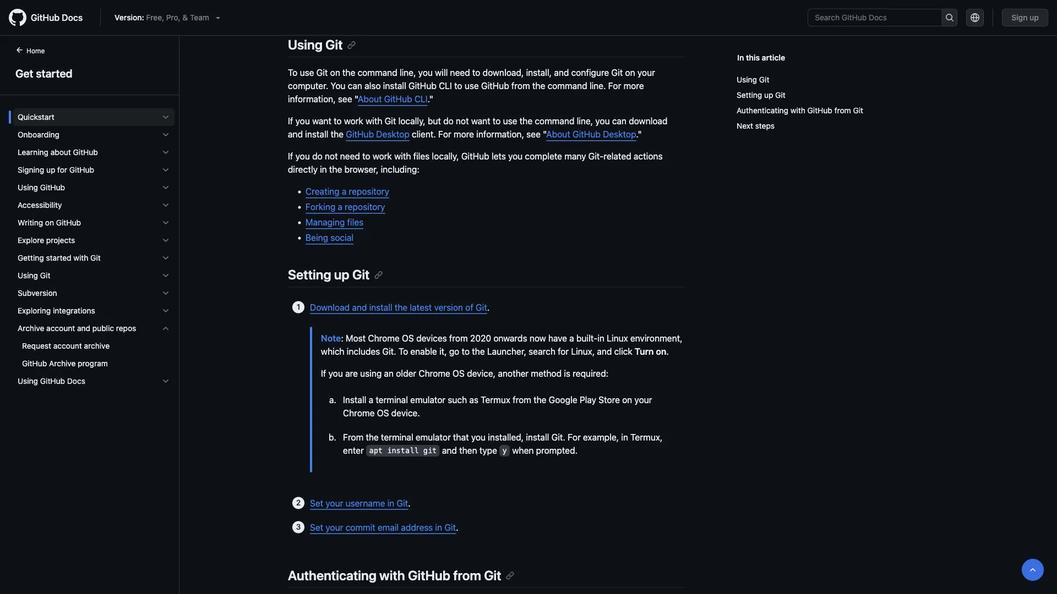 Task type: locate. For each thing, give the bounding box(es) containing it.
github inside if you do not need to work with files locally, github lets you complete many git-related actions directly in the browser, including:
[[461, 151, 489, 162]]

directly
[[288, 164, 318, 175]]

you down computer.
[[295, 116, 310, 126]]

1 vertical spatial command
[[548, 81, 587, 91]]

with down email
[[379, 568, 405, 583]]

and down that
[[442, 445, 457, 456]]

set left commit
[[310, 522, 323, 533]]

0 vertical spatial if
[[288, 116, 293, 126]]

cli down will
[[439, 81, 452, 91]]

1 horizontal spatial for
[[558, 346, 569, 357]]

if inside if you do not need to work with files locally, github lets you complete many git-related actions directly in the browser, including:
[[288, 151, 293, 162]]

install right apt
[[387, 447, 419, 456]]

install up when
[[526, 432, 549, 443]]

sc 9kayk9 0 image inside quickstart dropdown button
[[161, 113, 170, 122]]

creating
[[306, 186, 340, 197]]

4 sc 9kayk9 0 image from the top
[[161, 307, 170, 316]]

learning about github button
[[13, 144, 175, 161]]

using
[[288, 37, 323, 52], [737, 75, 757, 84], [18, 183, 38, 192], [18, 271, 38, 280], [18, 377, 38, 386]]

repos
[[116, 324, 136, 333]]

download,
[[483, 68, 524, 78]]

line, inside to use git on the command line, you will need to download, install, and configure git on your computer. you can also install github cli to use github from the command line. for more information, see "
[[400, 68, 416, 78]]

turn on .
[[635, 346, 669, 357]]

email
[[378, 522, 399, 533]]

in
[[737, 53, 744, 62]]

1 horizontal spatial files
[[413, 151, 430, 162]]

0 horizontal spatial os
[[377, 408, 389, 418]]

do right but
[[443, 116, 454, 126]]

0 vertical spatial see
[[338, 94, 352, 104]]

sc 9kayk9 0 image inside using github dropdown button
[[161, 183, 170, 192]]

os
[[402, 333, 414, 344], [453, 368, 465, 379], [377, 408, 389, 418]]

2 vertical spatial using git
[[18, 271, 50, 280]]

setting up git up "steps"
[[737, 91, 786, 100]]

request
[[22, 342, 51, 351]]

a right have
[[570, 333, 574, 344]]

1 vertical spatial archive
[[49, 359, 76, 368]]

os up enable
[[402, 333, 414, 344]]

started
[[36, 67, 72, 80], [46, 254, 71, 263]]

1 vertical spatial do
[[312, 151, 323, 162]]

and left 'public'
[[77, 324, 90, 333]]

authenticating
[[737, 106, 789, 115], [288, 568, 377, 583]]

with inside "if you want to work with git locally, but do not want to use the command line, you can download and install the"
[[366, 116, 382, 126]]

files down client.
[[413, 151, 430, 162]]

a right install
[[369, 395, 373, 405]]

with inside if you do not need to work with files locally, github lets you complete many git-related actions directly in the browser, including:
[[394, 151, 411, 162]]

on inside dropdown button
[[45, 218, 54, 227]]

play
[[580, 395, 596, 405]]

using down signing
[[18, 183, 38, 192]]

8 sc 9kayk9 0 image from the top
[[161, 271, 170, 280]]

using github docs button
[[13, 373, 175, 390]]

1 vertical spatial work
[[373, 151, 392, 162]]

type
[[479, 445, 497, 456]]

1 horizontal spatial cli
[[439, 81, 452, 91]]

do inside if you do not need to work with files locally, github lets you complete many git-related actions directly in the browser, including:
[[312, 151, 323, 162]]

you up about github desktop "link" on the top right of page
[[595, 116, 610, 126]]

using git up computer.
[[288, 37, 343, 52]]

1 horizontal spatial about
[[546, 129, 570, 140]]

managing
[[306, 217, 345, 228]]

1 sc 9kayk9 0 image from the top
[[161, 113, 170, 122]]

0 horizontal spatial for
[[438, 129, 451, 140]]

if
[[288, 116, 293, 126], [288, 151, 293, 162], [321, 368, 326, 379]]

0 horizontal spatial to
[[288, 68, 298, 78]]

1 archive account and public repos element from the top
[[9, 320, 179, 373]]

use inside "if you want to work with git locally, but do not want to use the command line, you can download and install the"
[[503, 116, 517, 126]]

and inside to use git on the command line, you will need to download, install, and configure git on your computer. you can also install github cli to use github from the command line. for more information, see "
[[554, 68, 569, 78]]

account inside dropdown button
[[46, 324, 75, 333]]

files inside creating a repository forking a repository managing files being social
[[347, 217, 364, 228]]

your right store
[[635, 395, 652, 405]]

information, up the lets
[[476, 129, 524, 140]]

tooltip
[[1022, 559, 1044, 581]]

terminal for a
[[376, 395, 408, 405]]

command
[[358, 68, 397, 78], [548, 81, 587, 91], [535, 116, 575, 126]]

0 vertical spatial archive
[[18, 324, 44, 333]]

desktop left client.
[[376, 129, 410, 140]]

1 vertical spatial see
[[527, 129, 541, 140]]

sc 9kayk9 0 image for exploring integrations
[[161, 307, 170, 316]]

0 vertical spatial using git
[[288, 37, 343, 52]]

you
[[331, 81, 346, 91]]

0 horizontal spatial "
[[355, 94, 358, 104]]

learning about github
[[18, 148, 98, 157]]

2 desktop from the left
[[603, 129, 636, 140]]

for
[[57, 165, 67, 175], [558, 346, 569, 357]]

sc 9kayk9 0 image inside learning about github dropdown button
[[161, 148, 170, 157]]

do up directly
[[312, 151, 323, 162]]

in left termux,
[[621, 432, 628, 443]]

environment,
[[630, 333, 683, 344]]

terminal inside from the terminal emulator that you installed, install git. for example, in termux, enter
[[381, 432, 413, 443]]

1 horizontal spatial more
[[624, 81, 644, 91]]

git. up an on the left
[[382, 346, 396, 357]]

now
[[530, 333, 546, 344]]

sc 9kayk9 0 image
[[161, 113, 170, 122], [161, 183, 170, 192], [161, 289, 170, 298], [161, 307, 170, 316], [161, 377, 170, 386]]

get
[[15, 67, 33, 80]]

0 vertical spatial authenticating with github from git link
[[737, 103, 944, 118]]

repository
[[349, 186, 389, 197], [345, 202, 385, 212]]

about up complete
[[546, 129, 570, 140]]

search image
[[945, 13, 954, 22]]

chrome down install
[[343, 408, 375, 418]]

archive account and public repos element
[[9, 320, 179, 373], [9, 338, 179, 373]]

for inside to use git on the command line, you will need to download, install, and configure git on your computer. you can also install github cli to use github from the command line. for more information, see "
[[608, 81, 621, 91]]

it,
[[439, 346, 447, 357]]

0 horizontal spatial about
[[358, 94, 382, 104]]

account down exploring integrations at the bottom
[[46, 324, 75, 333]]

and right the install,
[[554, 68, 569, 78]]

the up apt
[[366, 432, 379, 443]]

when
[[512, 445, 534, 456]]

docs inside github docs link
[[62, 12, 83, 23]]

about github cli ."
[[358, 94, 433, 104]]

for down but
[[438, 129, 451, 140]]

archive
[[84, 342, 110, 351]]

3 sc 9kayk9 0 image from the top
[[161, 289, 170, 298]]

: most chrome os devices from 2020 onwards now have a built-in linux environment, which includes git. to enable it, go to the launcher, search for linux, and click
[[321, 333, 683, 357]]

the inside the install a terminal emulator such as termux from the google play store on your chrome os device.
[[534, 395, 547, 405]]

up down the learning about github
[[46, 165, 55, 175]]

subversion
[[18, 289, 57, 298]]

authenticating with github from git link down email
[[288, 568, 515, 583]]

0 vertical spatial setting
[[737, 91, 762, 100]]

0 vertical spatial account
[[46, 324, 75, 333]]

using down 'request'
[[18, 377, 38, 386]]

sc 9kayk9 0 image inside explore projects dropdown button
[[161, 236, 170, 245]]

more right line.
[[624, 81, 644, 91]]

on right configure
[[625, 68, 635, 78]]

account for archive
[[46, 324, 75, 333]]

" up complete
[[543, 129, 546, 140]]

0 vertical spatial ."
[[428, 94, 433, 104]]

sc 9kayk9 0 image inside using github docs dropdown button
[[161, 377, 170, 386]]

0 vertical spatial line,
[[400, 68, 416, 78]]

0 vertical spatial do
[[443, 116, 454, 126]]

command up also
[[358, 68, 397, 78]]

0 vertical spatial setting up git link
[[737, 88, 944, 103]]

sc 9kayk9 0 image for learning about github
[[161, 148, 170, 157]]

1 vertical spatial not
[[325, 151, 338, 162]]

authenticating with github from git
[[737, 106, 863, 115], [288, 568, 501, 583]]

quickstart element
[[9, 108, 179, 126]]

will
[[435, 68, 448, 78]]

to
[[472, 68, 480, 78], [454, 81, 462, 91], [334, 116, 342, 126], [493, 116, 501, 126], [362, 151, 370, 162], [462, 346, 470, 357]]

1 vertical spatial set
[[310, 522, 323, 533]]

about
[[358, 94, 382, 104], [546, 129, 570, 140]]

0 horizontal spatial setting
[[288, 267, 331, 283]]

0 vertical spatial git.
[[382, 346, 396, 357]]

up up download
[[334, 267, 349, 283]]

sc 9kayk9 0 image inside writing on github dropdown button
[[161, 219, 170, 227]]

0 vertical spatial "
[[355, 94, 358, 104]]

not up creating
[[325, 151, 338, 162]]

1 vertical spatial setting up git
[[288, 267, 370, 283]]

cli inside to use git on the command line, you will need to download, install, and configure git on your computer. you can also install github cli to use github from the command line. for more information, see "
[[439, 81, 452, 91]]

related
[[604, 151, 631, 162]]

5 sc 9kayk9 0 image from the top
[[161, 219, 170, 227]]

using for using git dropdown button
[[18, 271, 38, 280]]

1 horizontal spatial work
[[373, 151, 392, 162]]

a up forking a repository "link"
[[342, 186, 347, 197]]

the inside from the terminal emulator that you installed, install git. for example, in termux, enter
[[366, 432, 379, 443]]

7 sc 9kayk9 0 image from the top
[[161, 254, 170, 263]]

using git down this at the top right
[[737, 75, 769, 84]]

to left enable
[[399, 346, 408, 357]]

set your commit email address in git link
[[310, 522, 456, 533]]

0 vertical spatial for
[[57, 165, 67, 175]]

0 horizontal spatial want
[[312, 116, 331, 126]]

using
[[360, 368, 382, 379]]

chrome down it, on the left bottom of page
[[419, 368, 450, 379]]

writing on github
[[18, 218, 81, 227]]

command inside "if you want to work with git locally, but do not want to use the command line, you can download and install the"
[[535, 116, 575, 126]]

see inside to use git on the command line, you will need to download, install, and configure git on your computer. you can also install github cli to use github from the command line. for more information, see "
[[338, 94, 352, 104]]

0 horizontal spatial for
[[57, 165, 67, 175]]

use
[[300, 68, 314, 78], [465, 81, 479, 91], [503, 116, 517, 126]]

1 horizontal spatial "
[[543, 129, 546, 140]]

install up directly
[[305, 129, 328, 140]]

0 horizontal spatial ."
[[428, 94, 433, 104]]

repository down browser,
[[349, 186, 389, 197]]

1 vertical spatial line,
[[577, 116, 593, 126]]

sc 9kayk9 0 image inside using git dropdown button
[[161, 271, 170, 280]]

git. inside from the terminal emulator that you installed, install git. for example, in termux, enter
[[552, 432, 565, 443]]

chrome inside the : most chrome os devices from 2020 onwards now have a built-in linux environment, which includes git. to enable it, go to the launcher, search for linux, and click
[[368, 333, 400, 344]]

2 vertical spatial if
[[321, 368, 326, 379]]

setting up git
[[737, 91, 786, 100], [288, 267, 370, 283]]

5 sc 9kayk9 0 image from the top
[[161, 377, 170, 386]]

git. inside the : most chrome os devices from 2020 onwards now have a built-in linux environment, which includes git. to enable it, go to the launcher, search for linux, and click
[[382, 346, 396, 357]]

install up about github cli ."
[[383, 81, 406, 91]]

enter
[[343, 445, 364, 456]]

1 horizontal spatial git.
[[552, 432, 565, 443]]

0 horizontal spatial do
[[312, 151, 323, 162]]

setting up 'next'
[[737, 91, 762, 100]]

2 vertical spatial command
[[535, 116, 575, 126]]

emulator inside the install a terminal emulator such as termux from the google play store on your chrome os device.
[[410, 395, 446, 405]]

1 vertical spatial os
[[453, 368, 465, 379]]

0 horizontal spatial use
[[300, 68, 314, 78]]

0 vertical spatial locally,
[[398, 116, 425, 126]]

the down 2020
[[472, 346, 485, 357]]

0 vertical spatial cli
[[439, 81, 452, 91]]

sc 9kayk9 0 image
[[161, 131, 170, 139], [161, 148, 170, 157], [161, 166, 170, 175], [161, 201, 170, 210], [161, 219, 170, 227], [161, 236, 170, 245], [161, 254, 170, 263], [161, 271, 170, 280], [161, 324, 170, 333]]

set
[[310, 498, 323, 509], [310, 522, 323, 533]]

to
[[288, 68, 298, 78], [399, 346, 408, 357]]

2 want from the left
[[471, 116, 490, 126]]

the inside the : most chrome os devices from 2020 onwards now have a built-in linux environment, which includes git. to enable it, go to the launcher, search for linux, and click
[[472, 346, 485, 357]]

version: free, pro, & team
[[115, 13, 209, 22]]

1 horizontal spatial can
[[612, 116, 627, 126]]

if down which
[[321, 368, 326, 379]]

1 vertical spatial authenticating with github from git
[[288, 568, 501, 583]]

up right sign
[[1030, 13, 1039, 22]]

from inside the : most chrome os devices from 2020 onwards now have a built-in linux environment, which includes git. to enable it, go to the launcher, search for linux, and click
[[449, 333, 468, 344]]

0 vertical spatial authenticating with github from git
[[737, 106, 863, 115]]

configure
[[571, 68, 609, 78]]

work up including:
[[373, 151, 392, 162]]

os inside the install a terminal emulator such as termux from the google play store on your chrome os device.
[[377, 408, 389, 418]]

0 vertical spatial more
[[624, 81, 644, 91]]

github up browser,
[[346, 129, 374, 140]]

locally, inside "if you want to work with git locally, but do not want to use the command line, you can download and install the"
[[398, 116, 425, 126]]

2 sc 9kayk9 0 image from the top
[[161, 183, 170, 192]]

github
[[31, 12, 60, 23], [409, 81, 437, 91], [481, 81, 509, 91], [384, 94, 412, 104], [808, 106, 832, 115], [346, 129, 374, 140], [573, 129, 601, 140], [73, 148, 98, 157], [461, 151, 489, 162], [69, 165, 94, 175], [40, 183, 65, 192], [56, 218, 81, 227], [22, 359, 47, 368], [40, 377, 65, 386], [408, 568, 450, 583]]

to inside the : most chrome os devices from 2020 onwards now have a built-in linux environment, which includes git. to enable it, go to the launcher, search for linux, and click
[[399, 346, 408, 357]]

2 archive account and public repos element from the top
[[9, 338, 179, 373]]

github down learning about github dropdown button
[[69, 165, 94, 175]]

install inside apt install git and then type y when prompted.
[[387, 447, 419, 456]]

account up github archive program
[[53, 342, 82, 351]]

1 horizontal spatial line,
[[577, 116, 593, 126]]

github desktop link
[[346, 129, 410, 140]]

0 horizontal spatial work
[[344, 116, 363, 126]]

setting down being in the top left of the page
[[288, 267, 331, 283]]

line, up about github desktop "link" on the top right of page
[[577, 116, 593, 126]]

started inside dropdown button
[[46, 254, 71, 263]]

sc 9kayk9 0 image inside getting started with git dropdown button
[[161, 254, 170, 263]]

signing up for github button
[[13, 161, 175, 179]]

0 vertical spatial started
[[36, 67, 72, 80]]

if inside "if you want to work with git locally, but do not want to use the command line, you can download and install the"
[[288, 116, 293, 126]]

1 want from the left
[[312, 116, 331, 126]]

creating a repository forking a repository managing files being social
[[306, 186, 389, 243]]

1 vertical spatial about
[[546, 129, 570, 140]]

archive inside archive account and public repos dropdown button
[[18, 324, 44, 333]]

sc 9kayk9 0 image inside exploring integrations dropdown button
[[161, 307, 170, 316]]

in
[[320, 164, 327, 175], [598, 333, 605, 344], [621, 432, 628, 443], [387, 498, 394, 509], [435, 522, 442, 533]]

started for getting
[[46, 254, 71, 263]]

1 horizontal spatial for
[[568, 432, 581, 443]]

9 sc 9kayk9 0 image from the top
[[161, 324, 170, 333]]

docs inside using github docs dropdown button
[[67, 377, 85, 386]]

Search GitHub Docs search field
[[808, 9, 942, 26]]

authenticating with github from git link
[[737, 103, 944, 118], [288, 568, 515, 583]]

in inside from the terminal emulator that you installed, install git. for example, in termux, enter
[[621, 432, 628, 443]]

sc 9kayk9 0 image for accessibility
[[161, 201, 170, 210]]

1 horizontal spatial archive
[[49, 359, 76, 368]]

github docs
[[31, 12, 83, 23]]

0 vertical spatial not
[[456, 116, 469, 126]]

1 vertical spatial can
[[612, 116, 627, 126]]

started for get
[[36, 67, 72, 80]]

using git link down in this article "element"
[[737, 72, 944, 88]]

sc 9kayk9 0 image inside subversion dropdown button
[[161, 289, 170, 298]]

from inside the install a terminal emulator such as termux from the google play store on your chrome os device.
[[513, 395, 531, 405]]

2 vertical spatial os
[[377, 408, 389, 418]]

locally, inside if you do not need to work with files locally, github lets you complete many git-related actions directly in the browser, including:
[[432, 151, 459, 162]]

need inside to use git on the command line, you will need to download, install, and configure git on your computer. you can also install github cli to use github from the command line. for more information, see "
[[450, 68, 470, 78]]

3 sc 9kayk9 0 image from the top
[[161, 166, 170, 175]]

in this article element
[[737, 52, 949, 63]]

can
[[348, 81, 362, 91], [612, 116, 627, 126]]

to up the github desktop client.  for more information, see " about github desktop ."
[[493, 116, 501, 126]]

1 set from the top
[[310, 498, 323, 509]]

learning
[[18, 148, 48, 157]]

" inside to use git on the command line, you will need to download, install, and configure git on your computer. you can also install github cli to use github from the command line. for more information, see "
[[355, 94, 358, 104]]

setting up git up download
[[288, 267, 370, 283]]

on inside the install a terminal emulator such as termux from the google play store on your chrome os device.
[[622, 395, 632, 405]]

sc 9kayk9 0 image inside archive account and public repos dropdown button
[[161, 324, 170, 333]]

with inside dropdown button
[[73, 254, 88, 263]]

writing on github button
[[13, 214, 175, 232]]

1 horizontal spatial need
[[450, 68, 470, 78]]

2 horizontal spatial using git
[[737, 75, 769, 84]]

forking a repository link
[[306, 202, 385, 212]]

1 sc 9kayk9 0 image from the top
[[161, 131, 170, 139]]

1 horizontal spatial os
[[402, 333, 414, 344]]

with up including:
[[394, 151, 411, 162]]

2 sc 9kayk9 0 image from the top
[[161, 148, 170, 157]]

0 vertical spatial chrome
[[368, 333, 400, 344]]

version
[[434, 302, 463, 313]]

in this article
[[737, 53, 785, 62]]

for down have
[[558, 346, 569, 357]]

request account archive link
[[13, 338, 175, 355]]

0 horizontal spatial authenticating with github from git link
[[288, 568, 515, 583]]

do
[[443, 116, 454, 126], [312, 151, 323, 162]]

in right directly
[[320, 164, 327, 175]]

github up git-
[[573, 129, 601, 140]]

desktop up related
[[603, 129, 636, 140]]

y
[[503, 447, 507, 456]]

1 vertical spatial repository
[[345, 202, 385, 212]]

on up the explore projects
[[45, 218, 54, 227]]

the inside if you do not need to work with files locally, github lets you complete many git-related actions directly in the browser, including:
[[329, 164, 342, 175]]

archive down request account archive
[[49, 359, 76, 368]]

line.
[[590, 81, 606, 91]]

need up browser,
[[340, 151, 360, 162]]

sc 9kayk9 0 image for using github docs
[[161, 377, 170, 386]]

started down "projects"
[[46, 254, 71, 263]]

projects
[[46, 236, 75, 245]]

need right will
[[450, 68, 470, 78]]

2 vertical spatial use
[[503, 116, 517, 126]]

launcher,
[[487, 346, 526, 357]]

to up computer.
[[288, 68, 298, 78]]

sc 9kayk9 0 image for explore projects
[[161, 236, 170, 245]]

click
[[614, 346, 633, 357]]

from
[[343, 432, 363, 443]]

0 vertical spatial authenticating
[[737, 106, 789, 115]]

address
[[401, 522, 433, 533]]

with down explore projects dropdown button
[[73, 254, 88, 263]]

docs down github archive program
[[67, 377, 85, 386]]

1 vertical spatial terminal
[[381, 432, 413, 443]]

using for using github docs dropdown button
[[18, 377, 38, 386]]

1 vertical spatial need
[[340, 151, 360, 162]]

for right line.
[[608, 81, 621, 91]]

if for if you are using an older chrome os device, another method is required:
[[321, 368, 326, 379]]

work inside "if you want to work with git locally, but do not want to use the command line, you can download and install the"
[[344, 116, 363, 126]]

device,
[[467, 368, 496, 379]]

2 set from the top
[[310, 522, 323, 533]]

up inside dropdown button
[[46, 165, 55, 175]]

terminal
[[376, 395, 408, 405], [381, 432, 413, 443]]

cli
[[439, 81, 452, 91], [415, 94, 428, 104]]

None search field
[[808, 9, 958, 26]]

2 vertical spatial chrome
[[343, 408, 375, 418]]

about
[[50, 148, 71, 157]]

4 sc 9kayk9 0 image from the top
[[161, 201, 170, 210]]

." down download
[[636, 129, 642, 140]]

1 vertical spatial if
[[288, 151, 293, 162]]

0 horizontal spatial using git
[[18, 271, 50, 280]]

many
[[565, 151, 586, 162]]

download and install the latest version of git link
[[310, 302, 487, 313]]

0 horizontal spatial files
[[347, 217, 364, 228]]

with up next steps link
[[791, 106, 805, 115]]

triangle down image
[[214, 13, 222, 22]]

0 vertical spatial information,
[[288, 94, 336, 104]]

1 vertical spatial chrome
[[419, 368, 450, 379]]

getting
[[18, 254, 44, 263]]

see up complete
[[527, 129, 541, 140]]

1 horizontal spatial not
[[456, 116, 469, 126]]

want up the github desktop client.  for more information, see " about github desktop ."
[[471, 116, 490, 126]]

emulator
[[410, 395, 446, 405], [416, 432, 451, 443]]

terminal inside the install a terminal emulator such as termux from the google play store on your chrome os device.
[[376, 395, 408, 405]]

if down computer.
[[288, 116, 293, 126]]

6 sc 9kayk9 0 image from the top
[[161, 236, 170, 245]]

git-
[[588, 151, 604, 162]]

0 vertical spatial emulator
[[410, 395, 446, 405]]

0 horizontal spatial locally,
[[398, 116, 425, 126]]

the left 'google'
[[534, 395, 547, 405]]

2 horizontal spatial for
[[608, 81, 621, 91]]

terminal up device.
[[376, 395, 408, 405]]

your up download
[[638, 68, 655, 78]]

and inside dropdown button
[[77, 324, 90, 333]]

0 horizontal spatial desktop
[[376, 129, 410, 140]]

with up github desktop link in the top left of the page
[[366, 116, 382, 126]]

0 horizontal spatial setting up git link
[[288, 267, 383, 283]]

0 vertical spatial set
[[310, 498, 323, 509]]

your left username in the bottom of the page
[[326, 498, 343, 509]]

0 horizontal spatial archive
[[18, 324, 44, 333]]

line, inside "if you want to work with git locally, but do not want to use the command line, you can download and install the"
[[577, 116, 593, 126]]

sc 9kayk9 0 image inside signing up for github dropdown button
[[161, 166, 170, 175]]

sc 9kayk9 0 image inside onboarding dropdown button
[[161, 131, 170, 139]]

1 vertical spatial information,
[[476, 129, 524, 140]]

on right store
[[622, 395, 632, 405]]

onboarding button
[[13, 126, 175, 144]]

locally, down client.
[[432, 151, 459, 162]]

0 horizontal spatial git.
[[382, 346, 396, 357]]

set for set your username in git
[[310, 498, 323, 509]]

emulator inside from the terminal emulator that you installed, install git. for example, in termux, enter
[[416, 432, 451, 443]]

sc 9kayk9 0 image inside accessibility dropdown button
[[161, 201, 170, 210]]

use up the github desktop client.  for more information, see " about github desktop ."
[[503, 116, 517, 126]]

0 horizontal spatial using git link
[[288, 37, 356, 52]]

authenticating with github from git up "steps"
[[737, 106, 863, 115]]



Task type: vqa. For each thing, say whether or not it's contained in the screenshot.
GitHub Desktop link
yes



Task type: describe. For each thing, give the bounding box(es) containing it.
sc 9kayk9 0 image for writing on github
[[161, 219, 170, 227]]

exploring
[[18, 306, 51, 316]]

you left are
[[329, 368, 343, 379]]

1 vertical spatial use
[[465, 81, 479, 91]]

sc 9kayk9 0 image for using github
[[161, 183, 170, 192]]

a up managing files link
[[338, 202, 342, 212]]

sc 9kayk9 0 image for archive account and public repos
[[161, 324, 170, 333]]

being
[[306, 233, 328, 243]]

free,
[[146, 13, 164, 22]]

on down environment,
[[656, 346, 666, 357]]

to inside if you do not need to work with files locally, github lets you complete many git-related actions directly in the browser, including:
[[362, 151, 370, 162]]

sign up link
[[1002, 9, 1048, 26]]

next
[[737, 121, 753, 131]]

emulator for that
[[416, 432, 451, 443]]

1 horizontal spatial using git link
[[737, 72, 944, 88]]

0 vertical spatial using git link
[[288, 37, 356, 52]]

to down you on the top of page
[[334, 116, 342, 126]]

github up "projects"
[[56, 218, 81, 227]]

the up the github desktop client.  for more information, see " about github desktop ."
[[520, 116, 533, 126]]

github down github archive program
[[40, 377, 65, 386]]

archive account and public repos element containing request account archive
[[9, 338, 179, 373]]

using git inside using git dropdown button
[[18, 271, 50, 280]]

your left commit
[[326, 522, 343, 533]]

can inside "if you want to work with git locally, but do not want to use the command line, you can download and install the"
[[612, 116, 627, 126]]

sc 9kayk9 0 image for subversion
[[161, 289, 170, 298]]

not inside "if you want to work with git locally, but do not want to use the command line, you can download and install the"
[[456, 116, 469, 126]]

if for if you do not need to work with files locally, github lets you complete many git-related actions directly in the browser, including:
[[288, 151, 293, 162]]

for inside dropdown button
[[57, 165, 67, 175]]

github inside dropdown button
[[73, 148, 98, 157]]

set your commit email address in git .
[[310, 522, 458, 533]]

is
[[564, 368, 570, 379]]

0 horizontal spatial more
[[454, 129, 474, 140]]

to inside to use git on the command line, you will need to download, install, and configure git on your computer. you can also install github cli to use github from the command line. for more information, see "
[[288, 68, 298, 78]]

another
[[498, 368, 529, 379]]

install inside from the terminal emulator that you installed, install git. for example, in termux, enter
[[526, 432, 549, 443]]

need inside if you do not need to work with files locally, github lets you complete many git-related actions directly in the browser, including:
[[340, 151, 360, 162]]

2 horizontal spatial os
[[453, 368, 465, 379]]

1 horizontal spatial authenticating with github from git link
[[737, 103, 944, 118]]

set for set your commit email address in git
[[310, 522, 323, 533]]

get started link
[[13, 65, 166, 81]]

github down will
[[409, 81, 437, 91]]

latest
[[410, 302, 432, 313]]

such
[[448, 395, 467, 405]]

devices
[[416, 333, 447, 344]]

public
[[92, 324, 114, 333]]

includes
[[347, 346, 380, 357]]

1 horizontal spatial setting up git
[[737, 91, 786, 100]]

github up github desktop link in the top left of the page
[[384, 94, 412, 104]]

git inside "if you want to work with git locally, but do not want to use the command line, you can download and install the"
[[385, 116, 396, 126]]

can inside to use git on the command line, you will need to download, install, and configure git on your computer. you can also install github cli to use github from the command line. for more information, see "
[[348, 81, 362, 91]]

installed,
[[488, 432, 524, 443]]

scroll to top image
[[1029, 566, 1037, 575]]

getting started with git
[[18, 254, 101, 263]]

this
[[746, 53, 760, 62]]

download
[[310, 302, 350, 313]]

using up computer.
[[288, 37, 323, 52]]

github down the signing up for github
[[40, 183, 65, 192]]

program
[[78, 359, 108, 368]]

to left download,
[[472, 68, 480, 78]]

. up 'address' at the bottom left
[[408, 498, 411, 509]]

to inside the : most chrome os devices from 2020 onwards now have a built-in linux environment, which includes git. to enable it, go to the launcher, search for linux, and click
[[462, 346, 470, 357]]

apt
[[369, 447, 383, 456]]

your inside the install a terminal emulator such as termux from the google play store on your chrome os device.
[[635, 395, 652, 405]]

and right download
[[352, 302, 367, 313]]

0 vertical spatial repository
[[349, 186, 389, 197]]

1 vertical spatial setting
[[288, 267, 331, 283]]

as
[[469, 395, 479, 405]]

social
[[331, 233, 354, 243]]

the up you on the top of page
[[343, 68, 355, 78]]

sc 9kayk9 0 image for signing up for github
[[161, 166, 170, 175]]

set your username in git link
[[310, 498, 408, 509]]

method
[[531, 368, 562, 379]]

&
[[182, 13, 188, 22]]

managing files link
[[306, 217, 364, 228]]

0 vertical spatial command
[[358, 68, 397, 78]]

up up "steps"
[[764, 91, 773, 100]]

archive account and public repos element containing archive account and public repos
[[9, 320, 179, 373]]

for inside the : most chrome os devices from 2020 onwards now have a built-in linux environment, which includes git. to enable it, go to the launcher, search for linux, and click
[[558, 346, 569, 357]]

commit
[[346, 522, 375, 533]]

0 vertical spatial use
[[300, 68, 314, 78]]

:
[[341, 333, 343, 344]]

the left github desktop link in the top left of the page
[[331, 129, 344, 140]]

explore
[[18, 236, 44, 245]]

in right 'address' at the bottom left
[[435, 522, 442, 533]]

archive inside github archive program link
[[49, 359, 76, 368]]

most
[[346, 333, 366, 344]]

browser,
[[344, 164, 379, 175]]

files inside if you do not need to work with files locally, github lets you complete many git-related actions directly in the browser, including:
[[413, 151, 430, 162]]

. right of
[[487, 302, 490, 313]]

and inside "if you want to work with git locally, but do not want to use the command line, you can download and install the"
[[288, 129, 303, 140]]

sc 9kayk9 0 image for onboarding
[[161, 131, 170, 139]]

creating a repository link
[[306, 186, 389, 197]]

and inside the : most chrome os devices from 2020 onwards now have a built-in linux environment, which includes git. to enable it, go to the launcher, search for linux, and click
[[597, 346, 612, 357]]

device.
[[391, 408, 420, 418]]

are
[[345, 368, 358, 379]]

get started
[[15, 67, 72, 80]]

using for using github dropdown button
[[18, 183, 38, 192]]

more inside to use git on the command line, you will need to download, install, and configure git on your computer. you can also install github cli to use github from the command line. for more information, see "
[[624, 81, 644, 91]]

enable
[[410, 346, 437, 357]]

github down 'address' at the bottom left
[[408, 568, 450, 583]]

you up directly
[[295, 151, 310, 162]]

chrome inside the install a terminal emulator such as termux from the google play store on your chrome os device.
[[343, 408, 375, 418]]

exploring integrations button
[[13, 302, 175, 320]]

select language: current language is english image
[[971, 13, 980, 22]]

home
[[26, 47, 45, 55]]

required:
[[573, 368, 608, 379]]

0 horizontal spatial authenticating with github from git
[[288, 568, 501, 583]]

1 vertical spatial using git
[[737, 75, 769, 84]]

install inside "if you want to work with git locally, but do not want to use the command line, you can download and install the"
[[305, 129, 328, 140]]

1 vertical spatial ."
[[636, 129, 642, 140]]

steps
[[755, 121, 775, 131]]

sc 9kayk9 0 image for getting started with git
[[161, 254, 170, 263]]

install left latest
[[369, 302, 392, 313]]

version:
[[115, 13, 144, 22]]

next steps link
[[737, 118, 944, 134]]

username
[[346, 498, 385, 509]]

install inside to use git on the command line, you will need to download, install, and configure git on your computer. you can also install github cli to use github from the command line. for more information, see "
[[383, 81, 406, 91]]

linux,
[[571, 346, 595, 357]]

1 desktop from the left
[[376, 129, 410, 140]]

github up next steps link
[[808, 106, 832, 115]]

note
[[321, 333, 341, 344]]

do inside "if you want to work with git locally, but do not want to use the command line, you can download and install the"
[[443, 116, 454, 126]]

next steps
[[737, 121, 775, 131]]

a inside the : most chrome os devices from 2020 onwards now have a built-in linux environment, which includes git. to enable it, go to the launcher, search for linux, and click
[[570, 333, 574, 344]]

but
[[428, 116, 441, 126]]

signing up for github
[[18, 165, 94, 175]]

for inside from the terminal emulator that you installed, install git. for example, in termux, enter
[[568, 432, 581, 443]]

install,
[[526, 68, 552, 78]]

1 vertical spatial authenticating with github from git link
[[288, 568, 515, 583]]

emulator for such
[[410, 395, 446, 405]]

not inside if you do not need to work with files locally, github lets you complete many git-related actions directly in the browser, including:
[[325, 151, 338, 162]]

github down 'request'
[[22, 359, 47, 368]]

archive account and public repos button
[[13, 320, 175, 338]]

forking
[[306, 202, 335, 212]]

client.
[[412, 129, 436, 140]]

from inside to use git on the command line, you will need to download, install, and configure git on your computer. you can also install github cli to use github from the command line. for more information, see "
[[512, 81, 530, 91]]

1 horizontal spatial using git
[[288, 37, 343, 52]]

go
[[449, 346, 459, 357]]

. down environment,
[[666, 346, 669, 357]]

have
[[548, 333, 567, 344]]

the down the install,
[[532, 81, 545, 91]]

if for if you want to work with git locally, but do not want to use the command line, you can download and install the
[[288, 116, 293, 126]]

0 horizontal spatial authenticating
[[288, 568, 377, 583]]

0 horizontal spatial cli
[[415, 94, 428, 104]]

in inside the : most chrome os devices from 2020 onwards now have a built-in linux environment, which includes git. to enable it, go to the launcher, search for linux, and click
[[598, 333, 605, 344]]

1 vertical spatial setting up git link
[[288, 267, 383, 283]]

then
[[459, 445, 477, 456]]

subversion button
[[13, 285, 175, 302]]

turn
[[635, 346, 654, 357]]

get started element
[[0, 45, 180, 594]]

being social link
[[306, 233, 354, 243]]

to up "if you want to work with git locally, but do not want to use the command line, you can download and install the"
[[454, 81, 462, 91]]

actions
[[634, 151, 663, 162]]

0 vertical spatial about
[[358, 94, 382, 104]]

sc 9kayk9 0 image for using git
[[161, 271, 170, 280]]

download and install the latest version of git .
[[310, 302, 490, 313]]

account for request
[[53, 342, 82, 351]]

in inside if you do not need to work with files locally, github lets you complete many git-related actions directly in the browser, including:
[[320, 164, 327, 175]]

you right the lets
[[508, 151, 523, 162]]

older
[[396, 368, 416, 379]]

article
[[762, 53, 785, 62]]

you inside to use git on the command line, you will need to download, install, and configure git on your computer. you can also install github cli to use github from the command line. for more information, see "
[[418, 68, 433, 78]]

linux
[[607, 333, 628, 344]]

terminal for the
[[381, 432, 413, 443]]

2020
[[470, 333, 491, 344]]

github up home
[[31, 12, 60, 23]]

set your username in git .
[[310, 498, 411, 509]]

home link
[[11, 46, 62, 57]]

on up you on the top of page
[[330, 68, 340, 78]]

github archive program link
[[13, 355, 175, 373]]

prompted.
[[536, 445, 578, 456]]

github docs link
[[9, 9, 91, 26]]

1 vertical spatial "
[[543, 129, 546, 140]]

onwards
[[494, 333, 527, 344]]

to use git on the command line, you will need to download, install, and configure git on your computer. you can also install github cli to use github from the command line. for more information, see "
[[288, 68, 655, 104]]

. right 'address' at the bottom left
[[456, 522, 458, 533]]

your inside to use git on the command line, you will need to download, install, and configure git on your computer. you can also install github cli to use github from the command line. for more information, see "
[[638, 68, 655, 78]]

in up email
[[387, 498, 394, 509]]

os inside the : most chrome os devices from 2020 onwards now have a built-in linux environment, which includes git. to enable it, go to the launcher, search for linux, and click
[[402, 333, 414, 344]]

a inside the install a terminal emulator such as termux from the google play store on your chrome os device.
[[369, 395, 373, 405]]

example,
[[583, 432, 619, 443]]

using github button
[[13, 179, 175, 197]]

1 vertical spatial for
[[438, 129, 451, 140]]

you inside from the terminal emulator that you installed, install git. for example, in termux, enter
[[471, 432, 486, 443]]

termux,
[[631, 432, 663, 443]]

information, inside to use git on the command line, you will need to download, install, and configure git on your computer. you can also install github cli to use github from the command line. for more information, see "
[[288, 94, 336, 104]]

also
[[365, 81, 381, 91]]

github down download,
[[481, 81, 509, 91]]

work inside if you do not need to work with files locally, github lets you complete many git-related actions directly in the browser, including:
[[373, 151, 392, 162]]

sign up
[[1012, 13, 1039, 22]]

sc 9kayk9 0 image for quickstart
[[161, 113, 170, 122]]

sign
[[1012, 13, 1028, 22]]

the left latest
[[395, 302, 408, 313]]

from the terminal emulator that you installed, install git. for example, in termux, enter
[[343, 432, 663, 456]]

using down this at the top right
[[737, 75, 757, 84]]



